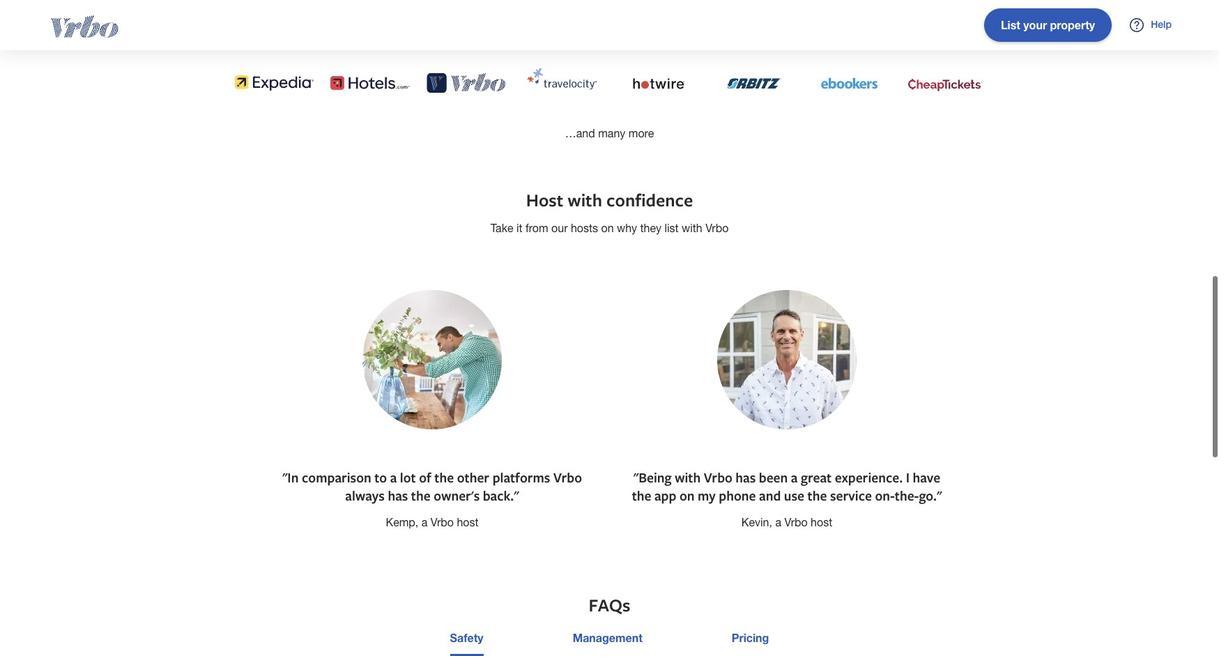 Task type: vqa. For each thing, say whether or not it's contained in the screenshot.
The
yes



Task type: describe. For each thing, give the bounding box(es) containing it.
comparison
[[302, 468, 372, 486]]

owner's
[[434, 486, 480, 504]]

it
[[517, 221, 523, 234]]

phone
[[719, 486, 756, 504]]

on-
[[876, 486, 895, 504]]

kemp, a vrbo host
[[386, 515, 479, 528]]

kevin, a vrbo host
[[742, 515, 833, 528]]

hotels.com image
[[322, 50, 418, 115]]

vrbo image
[[418, 50, 514, 115]]

"being
[[634, 468, 672, 486]]

kemp,
[[386, 515, 419, 528]]

management
[[573, 631, 643, 644]]

been
[[759, 468, 788, 486]]

the right use
[[808, 486, 827, 504]]

platforms
[[493, 468, 551, 486]]

pricing
[[732, 631, 770, 644]]

cheaptickets image
[[898, 50, 993, 115]]

great
[[801, 468, 832, 486]]

the-
[[895, 486, 919, 504]]

i
[[906, 468, 910, 486]]

they
[[641, 221, 662, 234]]

management link
[[573, 630, 643, 654]]

experience.
[[835, 468, 903, 486]]

tab list containing safety
[[226, 630, 993, 656]]

has inside "being with vrbo has been a great experience. i have the app on my phone and use the service on-the-go."
[[736, 468, 756, 486]]

help link
[[1113, 0, 1189, 50]]

a right the kemp,
[[422, 515, 428, 528]]

on inside "being with vrbo has been a great experience. i have the app on my phone and use the service on-the-go."
[[680, 486, 695, 504]]

always
[[345, 486, 385, 504]]

host for other
[[457, 515, 479, 528]]

has inside ""in comparison to a lot of the other platforms vrbo always has the owner's back.""
[[388, 486, 408, 504]]

many
[[599, 126, 626, 139]]

safety
[[450, 631, 484, 644]]

ebookers image
[[802, 50, 898, 115]]

expedia image
[[226, 50, 322, 115]]

service
[[831, 486, 872, 504]]

go."
[[919, 486, 942, 504]]

safety link
[[450, 630, 484, 656]]

with for confidence
[[568, 187, 603, 211]]

from
[[526, 221, 549, 234]]

vrbo host image
[[718, 289, 857, 429]]

confidence
[[607, 187, 693, 211]]



Task type: locate. For each thing, give the bounding box(es) containing it.
vrbo right list
[[706, 221, 729, 234]]

a right kevin, in the bottom right of the page
[[776, 515, 782, 528]]

1 vertical spatial on
[[680, 486, 695, 504]]

a inside ""in comparison to a lot of the other platforms vrbo always has the owner's back.""
[[390, 468, 397, 486]]

of
[[419, 468, 432, 486]]

vrbo
[[706, 221, 729, 234], [554, 468, 582, 486], [704, 468, 733, 486], [431, 515, 454, 528], [785, 515, 808, 528]]

vrbo inside "being with vrbo has been a great experience. i have the app on my phone and use the service on-the-go."
[[704, 468, 733, 486]]

2 host from the left
[[811, 515, 833, 528]]

to
[[375, 468, 387, 486]]

the left "app"
[[632, 486, 652, 504]]

vrbo host arranging flowers image
[[363, 289, 502, 429]]

orbitz image
[[706, 50, 802, 115]]

kevin,
[[742, 515, 773, 528]]

…and
[[565, 126, 595, 139]]

1 horizontal spatial host
[[811, 515, 833, 528]]

a
[[390, 468, 397, 486], [791, 468, 798, 486], [422, 515, 428, 528], [776, 515, 782, 528]]

0 horizontal spatial host
[[457, 515, 479, 528]]

list
[[665, 221, 679, 234]]

help
[[1152, 18, 1172, 30]]

host with confidence
[[526, 187, 693, 211]]

"in
[[282, 468, 299, 486]]

with right "being
[[675, 468, 701, 486]]

why
[[617, 221, 638, 234]]

has left been
[[736, 468, 756, 486]]

with
[[568, 187, 603, 211], [682, 221, 703, 234], [675, 468, 701, 486]]

a right been
[[791, 468, 798, 486]]

app
[[655, 486, 677, 504]]

1 vertical spatial with
[[682, 221, 703, 234]]

vrbo inside ""in comparison to a lot of the other platforms vrbo always has the owner's back.""
[[554, 468, 582, 486]]

back."
[[483, 486, 519, 504]]

host down owner's
[[457, 515, 479, 528]]

0 vertical spatial on
[[602, 221, 614, 234]]

hotwire image
[[610, 50, 706, 115]]

has right to
[[388, 486, 408, 504]]

the up kemp, a vrbo host
[[411, 486, 431, 504]]

…and many more
[[565, 126, 654, 139]]

1 host from the left
[[457, 515, 479, 528]]

has
[[736, 468, 756, 486], [388, 486, 408, 504]]

vrbo right platforms
[[554, 468, 582, 486]]

my
[[698, 486, 716, 504]]

and
[[760, 486, 781, 504]]

take it from our hosts on why they list with vrbo
[[491, 221, 729, 234]]

a inside "being with vrbo has been a great experience. i have the app on my phone and use the service on-the-go."
[[791, 468, 798, 486]]

tab list
[[226, 630, 993, 656]]

vrbo for kevin, a vrbo host
[[785, 515, 808, 528]]

more
[[629, 126, 654, 139]]

vrbo for "being with vrbo has been a great experience. i have the app on my phone and use the service on-the-go."
[[704, 468, 733, 486]]

vrbo down owner's
[[431, 515, 454, 528]]

1 horizontal spatial on
[[680, 486, 695, 504]]

0 horizontal spatial has
[[388, 486, 408, 504]]

1 horizontal spatial has
[[736, 468, 756, 486]]

host down service
[[811, 515, 833, 528]]

the right of
[[435, 468, 454, 486]]

a right to
[[390, 468, 397, 486]]

the
[[435, 468, 454, 486], [411, 486, 431, 504], [632, 486, 652, 504], [808, 486, 827, 504]]

with inside "being with vrbo has been a great experience. i have the app on my phone and use the service on-the-go."
[[675, 468, 701, 486]]

use
[[784, 486, 805, 504]]

other
[[457, 468, 490, 486]]

0 vertical spatial with
[[568, 187, 603, 211]]

vrbo for kemp, a vrbo host
[[431, 515, 454, 528]]

with right list
[[682, 221, 703, 234]]

pricing link
[[732, 630, 770, 654]]

2 vertical spatial with
[[675, 468, 701, 486]]

host for experience.
[[811, 515, 833, 528]]

hosts
[[571, 221, 598, 234]]

host
[[457, 515, 479, 528], [811, 515, 833, 528]]

our
[[552, 221, 568, 234]]

travelocity image
[[514, 50, 610, 115]]

"in comparison to a lot of the other platforms vrbo always has the owner's back."
[[282, 468, 582, 504]]

vrbo left and
[[704, 468, 733, 486]]

lot
[[400, 468, 416, 486]]

faqs
[[589, 592, 631, 617]]

with up hosts at the left of page
[[568, 187, 603, 211]]

"being with vrbo has been a great experience. i have the app on my phone and use the service on-the-go."
[[632, 468, 942, 504]]

host
[[526, 187, 564, 211]]

on
[[602, 221, 614, 234], [680, 486, 695, 504]]

on left the my
[[680, 486, 695, 504]]

on left the why
[[602, 221, 614, 234]]

vrbo down use
[[785, 515, 808, 528]]

with for vrbo
[[675, 468, 701, 486]]

0 horizontal spatial on
[[602, 221, 614, 234]]

take
[[491, 221, 514, 234]]

have
[[913, 468, 941, 486]]

vrbo logo image
[[22, 15, 146, 38]]



